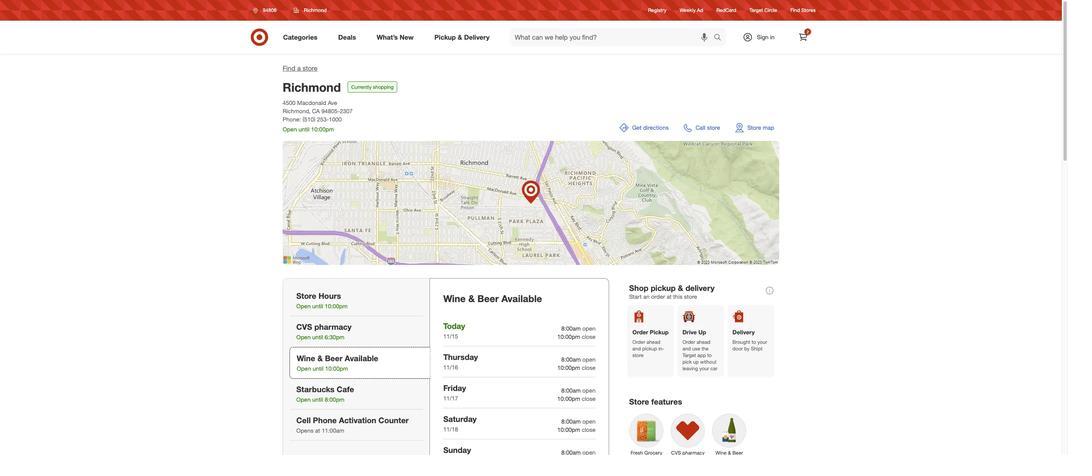 Task type: vqa. For each thing, say whether or not it's contained in the screenshot.
leftmost Find
yes



Task type: locate. For each thing, give the bounding box(es) containing it.
to
[[752, 340, 757, 346], [708, 353, 712, 359]]

2 ahead from the left
[[697, 340, 711, 346]]

& inside wine & beer available open until 10:00pm
[[318, 354, 323, 364]]

8:00am open 10:00pm close for saturday
[[558, 419, 596, 434]]

weekly ad
[[680, 7, 704, 13]]

0 horizontal spatial pickup
[[435, 33, 456, 41]]

open inside store hours open until 10:00pm
[[296, 303, 311, 310]]

store inside shop pickup & delivery start an order at this store
[[684, 293, 698, 301]]

at
[[667, 293, 672, 301], [315, 428, 320, 435]]

richmond button
[[289, 3, 332, 18]]

1 open from the top
[[583, 325, 596, 332]]

richmond map image
[[283, 141, 780, 265]]

find left "stores"
[[791, 7, 800, 13]]

sunday
[[444, 446, 471, 455]]

leaving
[[683, 366, 699, 372]]

to inside drive up order ahead and use the target app to pick up without leaving your car
[[708, 353, 712, 359]]

store for store hours open until 10:00pm
[[296, 292, 317, 301]]

2 open from the top
[[583, 356, 596, 364]]

4500
[[283, 99, 296, 106]]

ahead inside "order pickup order ahead and pickup in- store"
[[647, 340, 661, 346]]

pickup
[[651, 284, 676, 293], [643, 346, 657, 352]]

1 vertical spatial wine
[[297, 354, 315, 364]]

0 vertical spatial richmond
[[304, 7, 327, 13]]

target up the pick
[[683, 353, 696, 359]]

until inside store hours open until 10:00pm
[[312, 303, 323, 310]]

0 vertical spatial your
[[758, 340, 768, 346]]

ahead for pickup
[[647, 340, 661, 346]]

open down cvs
[[296, 334, 311, 341]]

0 vertical spatial wine
[[444, 293, 466, 305]]

thursday
[[444, 353, 478, 362]]

open inside starbucks cafe open until 8:00pm
[[296, 397, 311, 404]]

0 horizontal spatial your
[[700, 366, 710, 372]]

8:00am
[[562, 325, 581, 332], [562, 356, 581, 364], [562, 388, 581, 395], [562, 419, 581, 426]]

0 vertical spatial find
[[791, 7, 800, 13]]

order for drive up
[[683, 340, 696, 346]]

6:30pm
[[325, 334, 345, 341]]

available inside wine & beer available open until 10:00pm
[[345, 354, 379, 364]]

to inside delivery brought to your door by shipt
[[752, 340, 757, 346]]

1 vertical spatial available
[[345, 354, 379, 364]]

0 horizontal spatial and
[[633, 346, 641, 352]]

pick
[[683, 359, 692, 366]]

richmond up macdonald at the left
[[283, 80, 341, 95]]

friday
[[444, 384, 466, 393]]

0 vertical spatial at
[[667, 293, 672, 301]]

1 horizontal spatial to
[[752, 340, 757, 346]]

wine & beer available
[[444, 293, 542, 305]]

1 vertical spatial target
[[683, 353, 696, 359]]

0 horizontal spatial wine
[[297, 354, 315, 364]]

stores
[[802, 7, 816, 13]]

1 horizontal spatial ahead
[[697, 340, 711, 346]]

2307
[[340, 108, 353, 115]]

target left 'circle'
[[750, 7, 764, 13]]

call store
[[696, 124, 721, 131]]

at down phone
[[315, 428, 320, 435]]

1 ahead from the left
[[647, 340, 661, 346]]

get
[[633, 124, 642, 131]]

&
[[458, 33, 463, 41], [678, 284, 684, 293], [469, 293, 475, 305], [318, 354, 323, 364]]

until inside starbucks cafe open until 8:00pm
[[312, 397, 323, 404]]

and left in-
[[633, 346, 641, 352]]

until down starbucks in the left bottom of the page
[[312, 397, 323, 404]]

0 horizontal spatial to
[[708, 353, 712, 359]]

0 horizontal spatial ahead
[[647, 340, 661, 346]]

circle
[[765, 7, 778, 13]]

1 vertical spatial find
[[283, 64, 296, 72]]

open inside 'cvs pharmacy open until 6:30pm'
[[296, 334, 311, 341]]

store left the map
[[748, 124, 762, 131]]

1 8:00am from the top
[[562, 325, 581, 332]]

open
[[583, 325, 596, 332], [583, 356, 596, 364], [583, 388, 596, 395], [583, 419, 596, 426]]

0 horizontal spatial target
[[683, 353, 696, 359]]

until left 6:30pm on the bottom left
[[312, 334, 323, 341]]

1 horizontal spatial your
[[758, 340, 768, 346]]

1 close from the top
[[582, 334, 596, 341]]

2 8:00am from the top
[[562, 356, 581, 364]]

1 vertical spatial store
[[296, 292, 317, 301]]

find for find stores
[[791, 7, 800, 13]]

categories link
[[276, 28, 328, 46]]

open for store hours
[[296, 303, 311, 310]]

1 horizontal spatial beer
[[478, 293, 499, 305]]

open for cvs pharmacy
[[296, 334, 311, 341]]

wine up today
[[444, 293, 466, 305]]

0 vertical spatial pickup
[[435, 33, 456, 41]]

0 vertical spatial store
[[748, 124, 762, 131]]

weekly
[[680, 7, 696, 13]]

11/15
[[444, 333, 458, 340]]

store inside button
[[707, 124, 721, 131]]

this
[[674, 293, 683, 301]]

and for drive
[[683, 346, 691, 352]]

call
[[696, 124, 706, 131]]

store left features
[[630, 398, 650, 407]]

open up cvs
[[296, 303, 311, 310]]

1 horizontal spatial at
[[667, 293, 672, 301]]

available for wine & beer available open until 10:00pm
[[345, 354, 379, 364]]

ca
[[312, 108, 320, 115]]

1000
[[329, 116, 342, 123]]

currently
[[351, 84, 372, 90]]

open up starbucks in the left bottom of the page
[[297, 366, 311, 373]]

sign in
[[757, 34, 775, 41]]

open down starbucks in the left bottom of the page
[[296, 397, 311, 404]]

2 and from the left
[[683, 346, 691, 352]]

and
[[633, 346, 641, 352], [683, 346, 691, 352]]

store left hours
[[296, 292, 317, 301]]

richmond
[[304, 7, 327, 13], [283, 80, 341, 95]]

pickup & delivery
[[435, 33, 490, 41]]

your down without
[[700, 366, 710, 372]]

10:00pm
[[311, 126, 334, 133], [325, 303, 348, 310], [558, 334, 581, 341], [558, 365, 581, 372], [325, 366, 348, 373], [558, 396, 581, 403], [558, 427, 581, 434]]

94805-
[[322, 108, 340, 115]]

until down (510)
[[299, 126, 310, 133]]

3 8:00am open 10:00pm close from the top
[[558, 388, 596, 403]]

to up without
[[708, 353, 712, 359]]

close for friday
[[582, 396, 596, 403]]

available
[[502, 293, 542, 305], [345, 354, 379, 364]]

cell
[[296, 416, 311, 426]]

0 horizontal spatial find
[[283, 64, 296, 72]]

beer
[[478, 293, 499, 305], [325, 354, 343, 364]]

drive
[[683, 329, 697, 336]]

2 close from the top
[[582, 365, 596, 372]]

ahead up "the"
[[697, 340, 711, 346]]

find stores link
[[791, 7, 816, 14]]

richmond up categories link
[[304, 7, 327, 13]]

until for store
[[312, 303, 323, 310]]

available for wine & beer available
[[502, 293, 542, 305]]

until for cvs
[[312, 334, 323, 341]]

up
[[694, 359, 699, 366]]

store capabilities with hours, vertical tabs tab list
[[283, 279, 430, 456]]

1 horizontal spatial find
[[791, 7, 800, 13]]

at left this
[[667, 293, 672, 301]]

sign
[[757, 34, 769, 41]]

currently shopping
[[351, 84, 394, 90]]

store inside store hours open until 10:00pm
[[296, 292, 317, 301]]

open down the "phone:"
[[283, 126, 297, 133]]

0 vertical spatial target
[[750, 7, 764, 13]]

pickup up order on the bottom right
[[651, 284, 676, 293]]

8:00am for thursday
[[562, 356, 581, 364]]

counter
[[379, 416, 409, 426]]

find
[[791, 7, 800, 13], [283, 64, 296, 72]]

1 vertical spatial pickup
[[643, 346, 657, 352]]

1 vertical spatial beer
[[325, 354, 343, 364]]

target inside drive up order ahead and use the target app to pick up without leaving your car
[[683, 353, 696, 359]]

0 vertical spatial to
[[752, 340, 757, 346]]

ahead inside drive up order ahead and use the target app to pick up without leaving your car
[[697, 340, 711, 346]]

find a store link
[[283, 64, 318, 72]]

cell phone activation counter opens at 11:00am
[[296, 416, 409, 435]]

1 vertical spatial your
[[700, 366, 710, 372]]

4 open from the top
[[583, 419, 596, 426]]

cafe
[[337, 385, 354, 395]]

11:00am
[[322, 428, 344, 435]]

ad
[[697, 7, 704, 13]]

ahead up in-
[[647, 340, 661, 346]]

0 vertical spatial available
[[502, 293, 542, 305]]

until down hours
[[312, 303, 323, 310]]

1 horizontal spatial available
[[502, 293, 542, 305]]

order inside drive up order ahead and use the target app to pick up without leaving your car
[[683, 340, 696, 346]]

0 vertical spatial delivery
[[464, 33, 490, 41]]

1 horizontal spatial store
[[630, 398, 650, 407]]

3 8:00am from the top
[[562, 388, 581, 395]]

1 horizontal spatial wine
[[444, 293, 466, 305]]

pickup
[[435, 33, 456, 41], [650, 329, 669, 336]]

open
[[283, 126, 297, 133], [296, 303, 311, 310], [296, 334, 311, 341], [297, 366, 311, 373], [296, 397, 311, 404]]

2 8:00am open 10:00pm close from the top
[[558, 356, 596, 372]]

and inside drive up order ahead and use the target app to pick up without leaving your car
[[683, 346, 691, 352]]

get directions
[[633, 124, 669, 131]]

4 8:00am from the top
[[562, 419, 581, 426]]

call store button
[[679, 118, 725, 138]]

3 open from the top
[[583, 388, 596, 395]]

0 horizontal spatial available
[[345, 354, 379, 364]]

0 vertical spatial beer
[[478, 293, 499, 305]]

3 close from the top
[[582, 396, 596, 403]]

and inside "order pickup order ahead and pickup in- store"
[[633, 346, 641, 352]]

pickup left in-
[[643, 346, 657, 352]]

friday 11/17
[[444, 384, 466, 402]]

1 vertical spatial delivery
[[733, 329, 755, 336]]

richmond,
[[283, 108, 311, 115]]

close
[[582, 334, 596, 341], [582, 365, 596, 372], [582, 396, 596, 403], [582, 427, 596, 434]]

94806 button
[[248, 3, 285, 18]]

delivery inside delivery brought to your door by shipt
[[733, 329, 755, 336]]

the
[[702, 346, 709, 352]]

what's new
[[377, 33, 414, 41]]

beer for wine & beer available open until 10:00pm
[[325, 354, 343, 364]]

until inside 'cvs pharmacy open until 6:30pm'
[[312, 334, 323, 341]]

1 horizontal spatial target
[[750, 7, 764, 13]]

1 vertical spatial to
[[708, 353, 712, 359]]

an
[[644, 293, 650, 301]]

find inside find stores link
[[791, 7, 800, 13]]

up
[[699, 329, 707, 336]]

0 horizontal spatial at
[[315, 428, 320, 435]]

2 horizontal spatial store
[[748, 124, 762, 131]]

saturday
[[444, 415, 477, 424]]

until up starbucks in the left bottom of the page
[[313, 366, 324, 373]]

your up shipt
[[758, 340, 768, 346]]

1 vertical spatial pickup
[[650, 329, 669, 336]]

wine down cvs
[[297, 354, 315, 364]]

0 horizontal spatial beer
[[325, 354, 343, 364]]

pickup up in-
[[650, 329, 669, 336]]

and left use
[[683, 346, 691, 352]]

wine inside wine & beer available open until 10:00pm
[[297, 354, 315, 364]]

to up shipt
[[752, 340, 757, 346]]

1 horizontal spatial delivery
[[733, 329, 755, 336]]

beer for wine & beer available
[[478, 293, 499, 305]]

delivery
[[464, 33, 490, 41], [733, 329, 755, 336]]

1 and from the left
[[633, 346, 641, 352]]

4 close from the top
[[582, 427, 596, 434]]

2 vertical spatial store
[[630, 398, 650, 407]]

opens
[[296, 428, 314, 435]]

8:00pm
[[325, 397, 345, 404]]

4 8:00am open 10:00pm close from the top
[[558, 419, 596, 434]]

1 vertical spatial at
[[315, 428, 320, 435]]

door
[[733, 346, 743, 352]]

store inside button
[[748, 124, 762, 131]]

in-
[[659, 346, 665, 352]]

1 horizontal spatial and
[[683, 346, 691, 352]]

pickup right new
[[435, 33, 456, 41]]

target
[[750, 7, 764, 13], [683, 353, 696, 359]]

wine
[[444, 293, 466, 305], [297, 354, 315, 364]]

0 vertical spatial pickup
[[651, 284, 676, 293]]

and for order
[[633, 346, 641, 352]]

0 horizontal spatial store
[[296, 292, 317, 301]]

& for pickup & delivery
[[458, 33, 463, 41]]

beer inside wine & beer available open until 10:00pm
[[325, 354, 343, 364]]

1 horizontal spatial pickup
[[650, 329, 669, 336]]

1 8:00am open 10:00pm close from the top
[[558, 325, 596, 341]]

activation
[[339, 416, 377, 426]]

find left a
[[283, 64, 296, 72]]

find for find a store
[[283, 64, 296, 72]]



Task type: describe. For each thing, give the bounding box(es) containing it.
today 11/15
[[444, 322, 465, 340]]

open inside 4500 macdonald ave richmond, ca 94805-2307 phone: (510) 253-1000 open until 10:00pm
[[283, 126, 297, 133]]

phone:
[[283, 116, 301, 123]]

ahead for up
[[697, 340, 711, 346]]

starbucks cafe open until 8:00pm
[[296, 385, 354, 404]]

pickup & delivery link
[[428, 28, 500, 46]]

pickup inside "order pickup order ahead and pickup in- store"
[[650, 329, 669, 336]]

categories
[[283, 33, 318, 41]]

your inside delivery brought to your door by shipt
[[758, 340, 768, 346]]

10:00pm inside store hours open until 10:00pm
[[325, 303, 348, 310]]

close for today
[[582, 334, 596, 341]]

close for saturday
[[582, 427, 596, 434]]

by
[[745, 346, 750, 352]]

until for starbucks
[[312, 397, 323, 404]]

deals
[[338, 33, 356, 41]]

store features
[[630, 398, 683, 407]]

registry link
[[648, 7, 667, 14]]

what's
[[377, 33, 398, 41]]

10:00pm inside 4500 macdonald ave richmond, ca 94805-2307 phone: (510) 253-1000 open until 10:00pm
[[311, 126, 334, 133]]

8:00am open 10:00pm close for today
[[558, 325, 596, 341]]

open for saturday
[[583, 419, 596, 426]]

registry
[[648, 7, 667, 13]]

starbucks
[[296, 385, 335, 395]]

8:00am open 10:00pm close for thursday
[[558, 356, 596, 372]]

in
[[771, 34, 775, 41]]

open inside wine & beer available open until 10:00pm
[[297, 366, 311, 373]]

delivery brought to your door by shipt
[[733, 329, 768, 352]]

drive up order ahead and use the target app to pick up without leaving your car
[[683, 329, 718, 372]]

open for thursday
[[583, 356, 596, 364]]

search button
[[711, 28, 730, 48]]

deals link
[[331, 28, 367, 46]]

2 link
[[795, 28, 813, 46]]

richmond inside dropdown button
[[304, 7, 327, 13]]

shop pickup & delivery start an order at this store
[[630, 284, 715, 301]]

macdonald
[[297, 99, 326, 106]]

open for today
[[583, 325, 596, 332]]

what's new link
[[370, 28, 424, 46]]

use
[[693, 346, 701, 352]]

store hours open until 10:00pm
[[296, 292, 348, 310]]

at inside cell phone activation counter opens at 11:00am
[[315, 428, 320, 435]]

shop
[[630, 284, 649, 293]]

(510)
[[303, 116, 316, 123]]

wine for wine & beer available
[[444, 293, 466, 305]]

today
[[444, 322, 465, 331]]

shipt
[[751, 346, 763, 352]]

brought
[[733, 340, 751, 346]]

app
[[698, 353, 706, 359]]

0 horizontal spatial delivery
[[464, 33, 490, 41]]

without
[[701, 359, 717, 366]]

start
[[630, 293, 642, 301]]

redcard
[[717, 7, 737, 13]]

& inside shop pickup & delivery start an order at this store
[[678, 284, 684, 293]]

store map button
[[730, 118, 780, 138]]

get directions link
[[614, 118, 674, 138]]

find a store
[[283, 64, 318, 72]]

store for store features
[[630, 398, 650, 407]]

4500 macdonald ave richmond, ca 94805-2307 phone: (510) 253-1000 open until 10:00pm
[[283, 99, 353, 133]]

cvs pharmacy open until 6:30pm
[[296, 323, 352, 341]]

11/16
[[444, 364, 458, 371]]

store map
[[748, 124, 775, 131]]

8:00am for saturday
[[562, 419, 581, 426]]

directions
[[644, 124, 669, 131]]

order for order pickup
[[633, 340, 646, 346]]

2
[[807, 29, 809, 34]]

& for wine & beer available
[[469, 293, 475, 305]]

new
[[400, 33, 414, 41]]

redcard link
[[717, 7, 737, 14]]

saturday 11/18
[[444, 415, 477, 434]]

close for thursday
[[582, 365, 596, 372]]

8:00am open 10:00pm close for friday
[[558, 388, 596, 403]]

open for friday
[[583, 388, 596, 395]]

8:00am for friday
[[562, 388, 581, 395]]

weekly ad link
[[680, 7, 704, 14]]

& for wine & beer available open until 10:00pm
[[318, 354, 323, 364]]

What can we help you find? suggestions appear below search field
[[510, 28, 716, 46]]

hours
[[319, 292, 341, 301]]

ave
[[328, 99, 337, 106]]

pharmacy
[[315, 323, 352, 332]]

until inside wine & beer available open until 10:00pm
[[313, 366, 324, 373]]

10:00pm inside wine & beer available open until 10:00pm
[[325, 366, 348, 373]]

pickup inside shop pickup & delivery start an order at this store
[[651, 284, 676, 293]]

1 vertical spatial richmond
[[283, 80, 341, 95]]

open for starbucks cafe
[[296, 397, 311, 404]]

11/18
[[444, 426, 458, 434]]

store for store map
[[748, 124, 762, 131]]

at inside shop pickup & delivery start an order at this store
[[667, 293, 672, 301]]

car
[[711, 366, 718, 372]]

target circle
[[750, 7, 778, 13]]

11/17
[[444, 395, 458, 402]]

delivery
[[686, 284, 715, 293]]

order pickup order ahead and pickup in- store
[[633, 329, 669, 359]]

wine for wine & beer available open until 10:00pm
[[297, 354, 315, 364]]

a
[[297, 64, 301, 72]]

phone
[[313, 416, 337, 426]]

wine & beer available open until 10:00pm
[[297, 354, 379, 373]]

8:00am for today
[[562, 325, 581, 332]]

253-
[[317, 116, 329, 123]]

store inside "order pickup order ahead and pickup in- store"
[[633, 353, 644, 359]]

until inside 4500 macdonald ave richmond, ca 94805-2307 phone: (510) 253-1000 open until 10:00pm
[[299, 126, 310, 133]]

pickup inside "order pickup order ahead and pickup in- store"
[[643, 346, 657, 352]]

shopping
[[373, 84, 394, 90]]

94806
[[263, 7, 277, 13]]

your inside drive up order ahead and use the target app to pick up without leaving your car
[[700, 366, 710, 372]]

sign in link
[[736, 28, 788, 46]]



